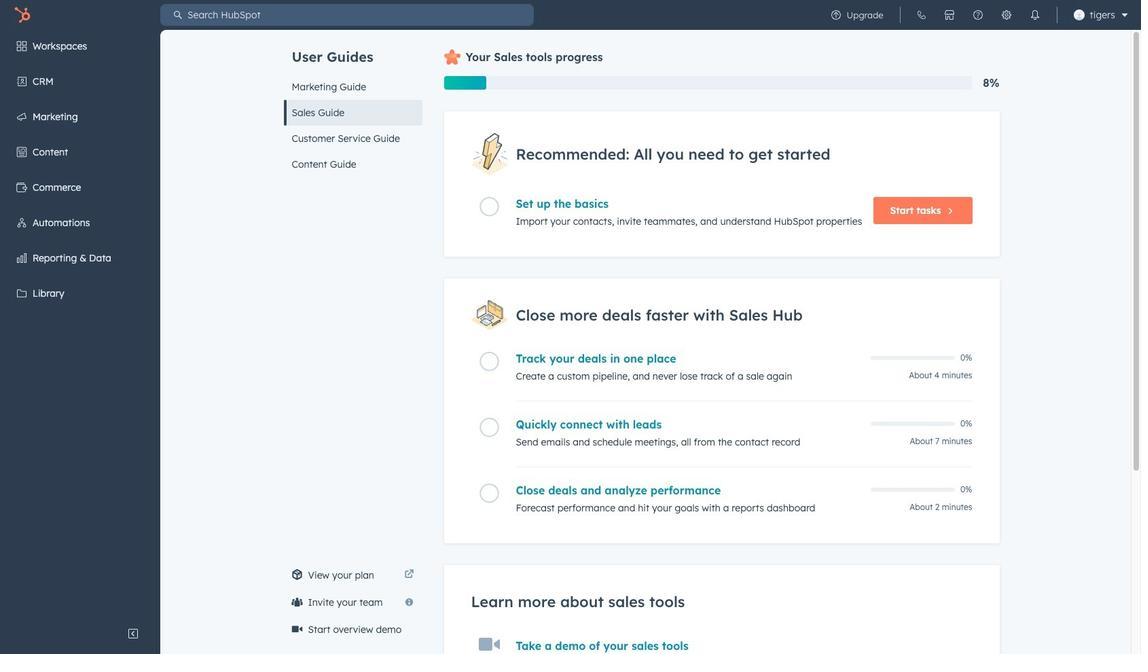 Task type: describe. For each thing, give the bounding box(es) containing it.
user guides element
[[284, 30, 422, 177]]

marketplaces image
[[944, 10, 955, 20]]

Search HubSpot search field
[[182, 4, 534, 26]]

help image
[[973, 10, 984, 20]]

link opens in a new window image
[[405, 567, 414, 584]]

settings image
[[1001, 10, 1012, 20]]

link opens in a new window image
[[405, 570, 414, 580]]



Task type: vqa. For each thing, say whether or not it's contained in the screenshot.
--
no



Task type: locate. For each thing, give the bounding box(es) containing it.
notifications image
[[1030, 10, 1041, 20]]

0 horizontal spatial menu
[[0, 30, 160, 620]]

1 horizontal spatial menu
[[822, 0, 1134, 30]]

menu
[[822, 0, 1134, 30], [0, 30, 160, 620]]

howard n/a image
[[1074, 10, 1085, 20]]

progress bar
[[444, 76, 486, 90]]



